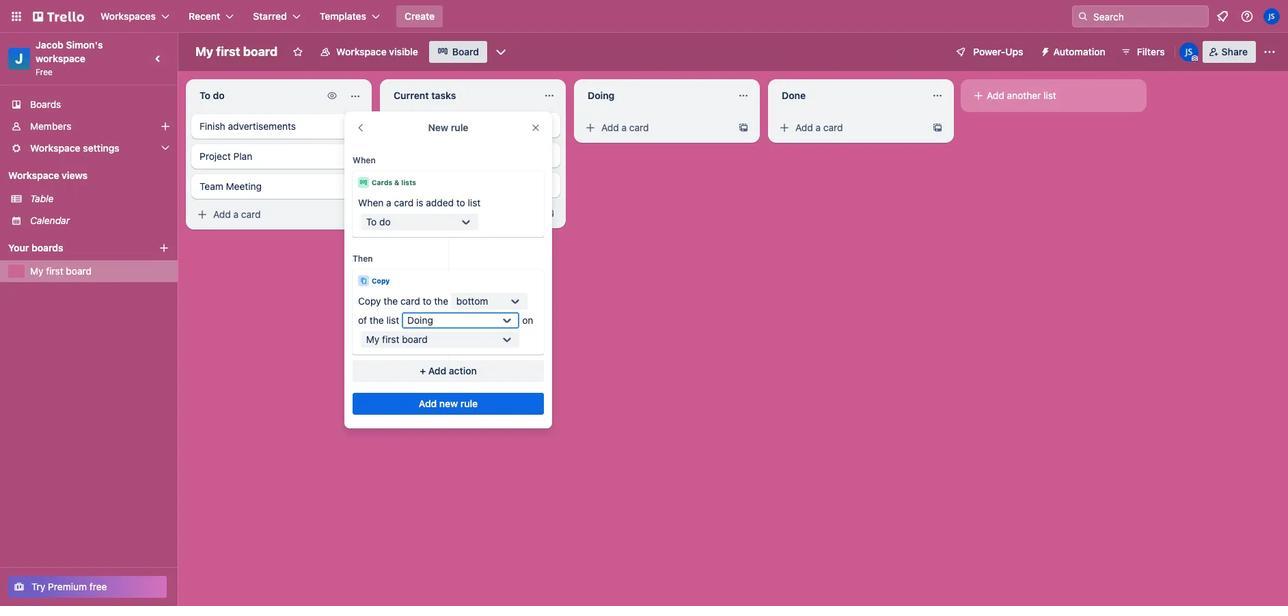 Task type: vqa. For each thing, say whether or not it's contained in the screenshot.
the first to the right
yes



Task type: describe. For each thing, give the bounding box(es) containing it.
my first board link
[[30, 265, 170, 278]]

0 vertical spatial rule
[[451, 122, 469, 133]]

star or unstar board image
[[293, 46, 304, 57]]

try premium free button
[[8, 576, 167, 598]]

jacob simon (jacobsimon16) image
[[1264, 8, 1280, 25]]

card for the add a card link underneath done text field
[[824, 122, 843, 133]]

free
[[89, 581, 107, 593]]

rule inside button
[[461, 398, 478, 409]]

1 vertical spatial sm image
[[778, 121, 791, 135]]

jacob simon (jacobsimon16) image
[[1180, 42, 1199, 62]]

back to home image
[[33, 5, 84, 27]]

customize views image
[[494, 45, 508, 59]]

meeting for the add a card link under project plan link
[[226, 180, 262, 192]]

workspace settings button
[[0, 137, 178, 159]]

0 horizontal spatial sm image
[[325, 89, 339, 103]]

team meeting for sm image to the middle
[[394, 179, 456, 191]]

cards
[[372, 178, 393, 187]]

views
[[62, 170, 88, 181]]

show menu image
[[1263, 45, 1277, 59]]

1 vertical spatial my first board
[[30, 265, 92, 277]]

team meeting link for the add a card link under project plan link
[[191, 174, 366, 199]]

add a card link down doing text field
[[580, 118, 733, 137]]

try
[[31, 581, 45, 593]]

0 notifications image
[[1215, 8, 1231, 25]]

board inside text box
[[243, 44, 278, 59]]

a down plan
[[233, 208, 239, 220]]

team meeting link for the add a card link below lists on the top of the page
[[385, 173, 560, 198]]

add new rule button
[[353, 393, 544, 415]]

the for card
[[384, 295, 398, 307]]

workspaces
[[100, 10, 156, 22]]

finish advertisements for finish advertisements link associated with current tasks text field
[[394, 119, 490, 131]]

workspace navigation collapse icon image
[[149, 49, 168, 68]]

project
[[200, 150, 231, 162]]

1 horizontal spatial sm image
[[390, 206, 403, 220]]

templates button
[[311, 5, 388, 27]]

of the list
[[358, 314, 399, 326]]

add down done text field
[[796, 122, 813, 133]]

boards
[[30, 98, 61, 110]]

a down done text field
[[816, 122, 821, 133]]

of
[[358, 314, 367, 326]]

copy the card to the
[[358, 295, 448, 307]]

add new rule
[[419, 398, 478, 409]]

add a card down plan
[[213, 208, 261, 220]]

when for when
[[353, 155, 376, 165]]

add left added
[[407, 207, 425, 219]]

do
[[379, 216, 391, 228]]

a right the is
[[428, 207, 433, 219]]

create
[[405, 10, 435, 22]]

ups
[[1006, 46, 1024, 57]]

automation
[[1054, 46, 1106, 57]]

project plan link
[[191, 144, 366, 169]]

finish advertisements link for current tasks text field
[[385, 113, 560, 137]]

add down project plan
[[213, 208, 231, 220]]

my inside text box
[[195, 44, 213, 59]]

add a card down doing text field
[[601, 122, 649, 133]]

the left bottom
[[434, 295, 448, 307]]

premium
[[48, 581, 87, 593]]

a down doing text field
[[622, 122, 627, 133]]

sm image inside add another list link
[[972, 89, 986, 103]]

first inside text box
[[216, 44, 240, 59]]

jacob simon's workspace free
[[36, 39, 105, 77]]

calendar
[[30, 215, 70, 226]]

Doing text field
[[580, 85, 730, 107]]

project plan
[[200, 150, 252, 162]]

when for when a card is added to list
[[358, 197, 384, 208]]

copy for copy the card to the
[[358, 295, 381, 307]]

settings
[[83, 142, 120, 154]]

To do text field
[[191, 85, 320, 107]]

new rule
[[428, 122, 469, 133]]

workspace for workspace views
[[8, 170, 59, 181]]

add a card link down done text field
[[774, 118, 927, 137]]

add a card link down project plan link
[[191, 205, 344, 224]]

power-
[[974, 46, 1006, 57]]

finish for to do "text field" at top finish advertisements link
[[200, 120, 225, 132]]

add down doing text field
[[601, 122, 619, 133]]

finish for finish advertisements link associated with current tasks text field
[[394, 119, 420, 131]]

copy for copy
[[372, 277, 390, 285]]

filters button
[[1117, 41, 1169, 63]]

card left the is
[[394, 197, 414, 208]]

another
[[1007, 90, 1041, 101]]

sm image for automation button
[[1035, 41, 1054, 60]]

create from template… image for the add a card link under doing text field
[[738, 122, 749, 133]]

team for the add a card link below lists on the top of the page
[[394, 179, 417, 191]]

card for the add a card link below lists on the top of the page
[[435, 207, 455, 219]]

create from template… image for to do "text field" at top finish advertisements link
[[350, 209, 361, 220]]

sm image for the add a card link under doing text field
[[584, 121, 597, 135]]

+ add action
[[420, 365, 477, 377]]

then
[[353, 254, 373, 264]]

j link
[[8, 48, 30, 70]]

1 vertical spatial to
[[423, 295, 432, 307]]

j
[[15, 51, 23, 66]]

simon's
[[66, 39, 103, 51]]

to
[[366, 216, 377, 228]]

2 horizontal spatial first
[[382, 334, 399, 345]]

lists
[[401, 178, 416, 187]]

visible
[[389, 46, 418, 57]]

power-ups button
[[946, 41, 1032, 63]]

jacob
[[36, 39, 63, 51]]



Task type: locate. For each thing, give the bounding box(es) containing it.
add another list link
[[966, 85, 1141, 107]]

workspace visible button
[[312, 41, 426, 63]]

first
[[216, 44, 240, 59], [46, 265, 63, 277], [382, 334, 399, 345]]

my first board down your boards with 1 items element
[[30, 265, 92, 277]]

when
[[353, 155, 376, 165], [358, 197, 384, 208]]

workspace views
[[8, 170, 88, 181]]

1 horizontal spatial finish
[[394, 119, 420, 131]]

list right "another"
[[1044, 90, 1057, 101]]

team meeting link
[[385, 173, 560, 198], [191, 174, 366, 199]]

create from template… image
[[544, 208, 555, 219], [350, 209, 361, 220]]

add a card link
[[580, 118, 733, 137], [774, 118, 927, 137], [385, 204, 539, 223], [191, 205, 344, 224]]

filters
[[1137, 46, 1165, 57]]

1 horizontal spatial advertisements
[[422, 119, 490, 131]]

1 vertical spatial rule
[[461, 398, 478, 409]]

card down done text field
[[824, 122, 843, 133]]

Done text field
[[774, 85, 924, 107]]

list down copy the card to the
[[387, 314, 399, 326]]

1 vertical spatial when
[[358, 197, 384, 208]]

0 vertical spatial copy
[[372, 277, 390, 285]]

automation button
[[1035, 41, 1114, 63]]

team meeting link down project plan link
[[191, 174, 366, 199]]

1 vertical spatial list
[[468, 197, 481, 208]]

1 horizontal spatial list
[[468, 197, 481, 208]]

add a card down done text field
[[796, 122, 843, 133]]

the
[[384, 295, 398, 307], [434, 295, 448, 307], [370, 314, 384, 326]]

0 horizontal spatial list
[[387, 314, 399, 326]]

0 horizontal spatial team
[[200, 180, 223, 192]]

is
[[416, 197, 423, 208]]

add a card down lists on the top of the page
[[407, 207, 455, 219]]

added
[[426, 197, 454, 208]]

advertisements
[[422, 119, 490, 131], [228, 120, 296, 132]]

2 horizontal spatial list
[[1044, 90, 1057, 101]]

add left "another"
[[987, 90, 1005, 101]]

1 horizontal spatial create from template… image
[[932, 122, 943, 133]]

starred
[[253, 10, 287, 22]]

1 horizontal spatial my
[[195, 44, 213, 59]]

card for the add a card link under project plan link
[[241, 208, 261, 220]]

free
[[36, 67, 53, 77]]

1 horizontal spatial team
[[394, 179, 417, 191]]

add a card
[[601, 122, 649, 133], [796, 122, 843, 133], [407, 207, 455, 219], [213, 208, 261, 220]]

0 horizontal spatial to
[[423, 295, 432, 307]]

0 vertical spatial to
[[456, 197, 465, 208]]

primary element
[[0, 0, 1288, 33]]

0 horizontal spatial team meeting link
[[191, 174, 366, 199]]

workspace visible
[[336, 46, 418, 57]]

open information menu image
[[1241, 10, 1254, 23]]

list for of the list
[[387, 314, 399, 326]]

boards
[[31, 242, 63, 254]]

copy down then
[[372, 277, 390, 285]]

my down your boards
[[30, 265, 43, 277]]

2 vertical spatial board
[[402, 334, 428, 345]]

0 vertical spatial when
[[353, 155, 376, 165]]

0 horizontal spatial advertisements
[[228, 120, 296, 132]]

finish advertisements link for to do "text field" at top
[[191, 114, 366, 139]]

Current tasks text field
[[385, 85, 536, 107]]

table
[[30, 193, 54, 204]]

to do
[[366, 216, 391, 228]]

1 horizontal spatial team meeting
[[394, 179, 456, 191]]

finish advertisements up plan
[[200, 120, 296, 132]]

1 horizontal spatial finish advertisements link
[[385, 113, 560, 137]]

action
[[449, 365, 477, 377]]

finish advertisements for to do "text field" at top finish advertisements link
[[200, 120, 296, 132]]

members
[[30, 120, 71, 132]]

Search field
[[1089, 6, 1208, 27]]

workspace for workspace settings
[[30, 142, 80, 154]]

1 vertical spatial first
[[46, 265, 63, 277]]

0 vertical spatial my first board
[[195, 44, 278, 59]]

meeting for the add a card link below lists on the top of the page
[[420, 179, 456, 191]]

add another list
[[987, 90, 1057, 101]]

0 vertical spatial my
[[195, 44, 213, 59]]

templates
[[320, 10, 366, 22]]

2 vertical spatial list
[[387, 314, 399, 326]]

advertisements down current tasks text field
[[422, 119, 490, 131]]

the up of the list
[[384, 295, 398, 307]]

when a card is added to list
[[358, 197, 481, 208]]

2 vertical spatial workspace
[[8, 170, 59, 181]]

workspace up table
[[8, 170, 59, 181]]

to right added
[[456, 197, 465, 208]]

workspace inside button
[[336, 46, 387, 57]]

2 horizontal spatial my first board
[[366, 334, 428, 345]]

0 horizontal spatial finish
[[200, 120, 225, 132]]

1 horizontal spatial create from template… image
[[544, 208, 555, 219]]

team up when a card is added to list
[[394, 179, 417, 191]]

sm image
[[325, 89, 339, 103], [778, 121, 791, 135], [390, 206, 403, 220]]

add
[[987, 90, 1005, 101], [601, 122, 619, 133], [796, 122, 813, 133], [407, 207, 425, 219], [213, 208, 231, 220], [428, 365, 446, 377], [419, 398, 437, 409]]

finish advertisements link down current tasks text field
[[385, 113, 560, 137]]

team
[[394, 179, 417, 191], [200, 180, 223, 192]]

0 horizontal spatial create from template… image
[[738, 122, 749, 133]]

1 vertical spatial my
[[30, 265, 43, 277]]

card right the is
[[435, 207, 455, 219]]

when up to
[[358, 197, 384, 208]]

team meeting link down new rule
[[385, 173, 560, 198]]

0 vertical spatial board
[[243, 44, 278, 59]]

my down recent
[[195, 44, 213, 59]]

0 vertical spatial sm image
[[325, 89, 339, 103]]

boards link
[[0, 94, 178, 116]]

on
[[522, 314, 533, 326]]

&
[[394, 178, 400, 187]]

your boards
[[8, 242, 63, 254]]

this member is an admin of this board. image
[[1192, 55, 1198, 62]]

2 vertical spatial sm image
[[390, 206, 403, 220]]

list right added
[[468, 197, 481, 208]]

0 horizontal spatial first
[[46, 265, 63, 277]]

add inside button
[[419, 398, 437, 409]]

workspace for workspace visible
[[336, 46, 387, 57]]

create from template… image for the add a card link underneath done text field
[[932, 122, 943, 133]]

1 vertical spatial copy
[[358, 295, 381, 307]]

plan
[[233, 150, 252, 162]]

board link
[[429, 41, 487, 63]]

advertisements for current tasks text field
[[422, 119, 490, 131]]

my first board inside text box
[[195, 44, 278, 59]]

0 horizontal spatial board
[[66, 265, 92, 277]]

workspaces button
[[92, 5, 178, 27]]

jacob simon's workspace link
[[36, 39, 105, 64]]

power-ups
[[974, 46, 1024, 57]]

1 create from template… image from the left
[[738, 122, 749, 133]]

workspace settings
[[30, 142, 120, 154]]

2 horizontal spatial my
[[366, 334, 380, 345]]

table link
[[30, 192, 170, 206]]

board down starred
[[243, 44, 278, 59]]

your
[[8, 242, 29, 254]]

cards & lists
[[372, 178, 416, 187]]

1 horizontal spatial finish advertisements
[[394, 119, 490, 131]]

search image
[[1078, 11, 1089, 22]]

0 vertical spatial first
[[216, 44, 240, 59]]

Board name text field
[[189, 41, 284, 63]]

first down of the list
[[382, 334, 399, 345]]

create button
[[396, 5, 443, 27]]

1 horizontal spatial to
[[456, 197, 465, 208]]

add right +
[[428, 365, 446, 377]]

board
[[452, 46, 479, 57]]

to up doing
[[423, 295, 432, 307]]

0 horizontal spatial create from template… image
[[350, 209, 361, 220]]

advertisements for to do "text field" at top
[[228, 120, 296, 132]]

copy
[[372, 277, 390, 285], [358, 295, 381, 307]]

1 vertical spatial board
[[66, 265, 92, 277]]

2 vertical spatial first
[[382, 334, 399, 345]]

2 vertical spatial my
[[366, 334, 380, 345]]

first down "boards"
[[46, 265, 63, 277]]

list for add another list
[[1044, 90, 1057, 101]]

0 vertical spatial workspace
[[336, 46, 387, 57]]

team for the add a card link under project plan link
[[200, 180, 223, 192]]

calendar link
[[30, 214, 170, 228]]

sm image inside automation button
[[1035, 41, 1054, 60]]

your boards with 1 items element
[[8, 240, 138, 256]]

meeting down plan
[[226, 180, 262, 192]]

1 horizontal spatial team meeting link
[[385, 173, 560, 198]]

team meeting down project plan
[[200, 180, 262, 192]]

workspace
[[36, 53, 85, 64]]

to
[[456, 197, 465, 208], [423, 295, 432, 307]]

board down your boards with 1 items element
[[66, 265, 92, 277]]

workspace down members
[[30, 142, 80, 154]]

my first board
[[195, 44, 278, 59], [30, 265, 92, 277], [366, 334, 428, 345]]

sm image
[[1035, 41, 1054, 60], [972, 89, 986, 103], [584, 121, 597, 135], [195, 208, 209, 221]]

card down plan
[[241, 208, 261, 220]]

card up doing
[[401, 295, 420, 307]]

create from template… image for finish advertisements link associated with current tasks text field
[[544, 208, 555, 219]]

workspace
[[336, 46, 387, 57], [30, 142, 80, 154], [8, 170, 59, 181]]

the right of
[[370, 314, 384, 326]]

1 horizontal spatial board
[[243, 44, 278, 59]]

first down recent dropdown button
[[216, 44, 240, 59]]

0 horizontal spatial meeting
[[226, 180, 262, 192]]

0 horizontal spatial my first board
[[30, 265, 92, 277]]

0 horizontal spatial team meeting
[[200, 180, 262, 192]]

create from template… image
[[738, 122, 749, 133], [932, 122, 943, 133]]

my
[[195, 44, 213, 59], [30, 265, 43, 277], [366, 334, 380, 345]]

list
[[1044, 90, 1057, 101], [468, 197, 481, 208], [387, 314, 399, 326]]

finish up project
[[200, 120, 225, 132]]

the for list
[[370, 314, 384, 326]]

team meeting
[[394, 179, 456, 191], [200, 180, 262, 192]]

board down doing
[[402, 334, 428, 345]]

finish advertisements link
[[385, 113, 560, 137], [191, 114, 366, 139]]

share button
[[1203, 41, 1256, 63]]

finish advertisements down current tasks text field
[[394, 119, 490, 131]]

card for the add a card link under doing text field
[[629, 122, 649, 133]]

finish advertisements
[[394, 119, 490, 131], [200, 120, 296, 132]]

1 horizontal spatial first
[[216, 44, 240, 59]]

add board image
[[159, 243, 170, 254]]

meeting
[[420, 179, 456, 191], [226, 180, 262, 192]]

0 horizontal spatial finish advertisements link
[[191, 114, 366, 139]]

team meeting for the add a card link under project plan link sm icon
[[200, 180, 262, 192]]

a
[[622, 122, 627, 133], [816, 122, 821, 133], [386, 197, 391, 208], [428, 207, 433, 219], [233, 208, 239, 220]]

0 horizontal spatial finish advertisements
[[200, 120, 296, 132]]

starred button
[[245, 5, 309, 27]]

share
[[1222, 46, 1248, 57]]

a up do
[[386, 197, 391, 208]]

2 horizontal spatial board
[[402, 334, 428, 345]]

copy up of
[[358, 295, 381, 307]]

add left new
[[419, 398, 437, 409]]

bottom
[[457, 295, 488, 307]]

members link
[[0, 116, 178, 137]]

advertisements down to do "text field" at top
[[228, 120, 296, 132]]

new
[[439, 398, 458, 409]]

board
[[243, 44, 278, 59], [66, 265, 92, 277], [402, 334, 428, 345]]

rule
[[451, 122, 469, 133], [461, 398, 478, 409]]

1 horizontal spatial meeting
[[420, 179, 456, 191]]

sm image for the add a card link under project plan link
[[195, 208, 209, 221]]

my first board down recent dropdown button
[[195, 44, 278, 59]]

finish
[[394, 119, 420, 131], [200, 120, 225, 132]]

add a card link down lists on the top of the page
[[385, 204, 539, 223]]

finish left new
[[394, 119, 420, 131]]

2 create from template… image from the left
[[932, 122, 943, 133]]

+
[[420, 365, 426, 377]]

meeting up added
[[420, 179, 456, 191]]

card
[[629, 122, 649, 133], [824, 122, 843, 133], [394, 197, 414, 208], [435, 207, 455, 219], [241, 208, 261, 220], [401, 295, 420, 307]]

1 vertical spatial workspace
[[30, 142, 80, 154]]

my down of the list
[[366, 334, 380, 345]]

0 horizontal spatial my
[[30, 265, 43, 277]]

recent button
[[180, 5, 242, 27]]

doing
[[407, 314, 433, 326]]

2 horizontal spatial sm image
[[778, 121, 791, 135]]

recent
[[189, 10, 220, 22]]

1 horizontal spatial my first board
[[195, 44, 278, 59]]

team down project
[[200, 180, 223, 192]]

team meeting up the is
[[394, 179, 456, 191]]

try premium free
[[31, 581, 107, 593]]

when up cards
[[353, 155, 376, 165]]

card down doing text field
[[629, 122, 649, 133]]

0 vertical spatial list
[[1044, 90, 1057, 101]]

finish advertisements link up project plan link
[[191, 114, 366, 139]]

my first board down of the list
[[366, 334, 428, 345]]

new
[[428, 122, 449, 133]]

2 vertical spatial my first board
[[366, 334, 428, 345]]

workspace down templates popup button
[[336, 46, 387, 57]]

workspace inside dropdown button
[[30, 142, 80, 154]]



